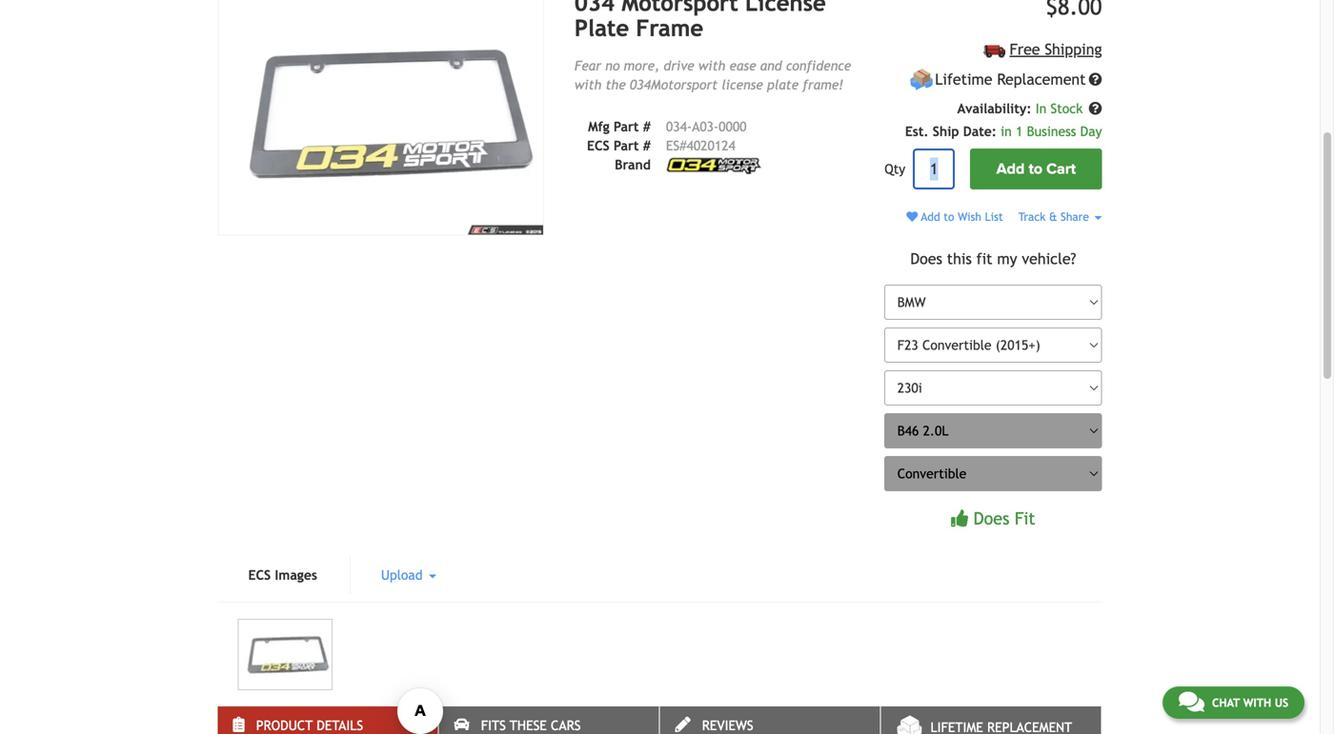 Task type: vqa. For each thing, say whether or not it's contained in the screenshot.
topmost to
yes



Task type: describe. For each thing, give the bounding box(es) containing it.
034
[[575, 0, 615, 16]]

does for does fit
[[974, 509, 1010, 529]]

add to cart
[[997, 160, 1076, 178]]

images
[[275, 568, 317, 583]]

fear no more, drive with ease and confidence with the 034motorsport license plate frame!
[[575, 58, 851, 92]]

day
[[1080, 124, 1102, 139]]

add for add to wish list
[[921, 210, 940, 224]]

es# 4020124 brand
[[615, 138, 736, 172]]

and
[[760, 58, 782, 73]]

free shipping image
[[984, 44, 1006, 58]]

heart image
[[907, 211, 918, 223]]

034-
[[666, 119, 692, 134]]

1 part from the top
[[614, 119, 639, 134]]

034-a03-0000 ecs part #
[[587, 119, 747, 153]]

license
[[722, 77, 763, 92]]

us
[[1275, 697, 1289, 710]]

2 horizontal spatial with
[[1243, 697, 1272, 710]]

es#
[[666, 138, 687, 153]]

fits these cars
[[481, 719, 581, 734]]

share
[[1061, 210, 1089, 224]]

a03-
[[692, 119, 719, 134]]

this
[[947, 250, 972, 268]]

drive
[[664, 58, 695, 73]]

free
[[1010, 40, 1040, 58]]

business
[[1027, 124, 1076, 139]]

in
[[1036, 101, 1047, 116]]

question circle image
[[1089, 73, 1102, 86]]

stock
[[1051, 101, 1083, 116]]

1 # from the top
[[643, 119, 651, 134]]

ecs images
[[248, 568, 317, 583]]

product details link
[[218, 707, 438, 735]]

brand
[[615, 157, 651, 172]]

upload
[[381, 568, 427, 583]]

track & share button
[[1019, 210, 1102, 224]]

cars
[[551, 719, 581, 734]]

1 horizontal spatial with
[[699, 58, 726, 73]]

1
[[1016, 124, 1023, 139]]

track
[[1019, 210, 1046, 224]]

free shipping
[[1010, 40, 1102, 58]]

mfg part #
[[588, 119, 651, 134]]

the
[[606, 77, 626, 92]]

chat with us
[[1212, 697, 1289, 710]]

frame
[[636, 15, 703, 41]]

lifetime replacement
[[935, 71, 1086, 88]]

vehicle?
[[1022, 250, 1076, 268]]

chat
[[1212, 697, 1240, 710]]

add for add to cart
[[997, 160, 1025, 178]]

confidence
[[786, 58, 851, 73]]

license
[[745, 0, 826, 16]]

1 vertical spatial with
[[575, 77, 602, 92]]

034motorsport
[[630, 77, 718, 92]]

add to wish list
[[918, 210, 1003, 224]]

details
[[317, 719, 363, 734]]

cart
[[1047, 160, 1076, 178]]

question circle image
[[1089, 102, 1102, 115]]

comments image
[[1179, 691, 1205, 714]]

# inside 034-a03-0000 ecs part #
[[643, 138, 651, 153]]

in
[[1001, 124, 1012, 139]]



Task type: locate. For each thing, give the bounding box(es) containing it.
2 vertical spatial with
[[1243, 697, 1272, 710]]

fit
[[977, 250, 993, 268]]

ecs
[[587, 138, 610, 153], [248, 568, 271, 583]]

part right mfg
[[614, 119, 639, 134]]

0 vertical spatial part
[[614, 119, 639, 134]]

# left "034-"
[[643, 119, 651, 134]]

qty
[[885, 162, 906, 177]]

chat with us link
[[1163, 687, 1305, 720]]

frame!
[[803, 77, 844, 92]]

ecs left images
[[248, 568, 271, 583]]

does this fit my vehicle?
[[910, 250, 1076, 268]]

product details
[[256, 719, 363, 734]]

availability:
[[957, 101, 1032, 116]]

these
[[510, 719, 547, 734]]

to left wish
[[944, 210, 954, 224]]

date:
[[963, 124, 997, 139]]

ship
[[933, 124, 959, 139]]

0 vertical spatial with
[[699, 58, 726, 73]]

0 vertical spatial es#4020124 - 034-a03-0000 - 034 motorsport license plate frame  - fear no more, drive with ease and confidence with the 034motorsport license plate frame! - 034motorsport - audi bmw volkswagen mercedes benz mini porsche image
[[218, 0, 544, 236]]

does
[[910, 250, 943, 268], [974, 509, 1010, 529]]

ecs images link
[[218, 557, 348, 595]]

0 vertical spatial #
[[643, 119, 651, 134]]

0 horizontal spatial add
[[921, 210, 940, 224]]

ecs down mfg
[[587, 138, 610, 153]]

034motorsport image
[[666, 157, 761, 175]]

1 horizontal spatial add
[[997, 160, 1025, 178]]

with left ease
[[699, 58, 726, 73]]

availability: in stock
[[957, 101, 1087, 116]]

does for does this fit my vehicle?
[[910, 250, 943, 268]]

part up brand in the left of the page
[[614, 138, 639, 153]]

plate
[[767, 77, 799, 92]]

1 vertical spatial part
[[614, 138, 639, 153]]

does right thumbs up 'image'
[[974, 509, 1010, 529]]

ease
[[730, 58, 756, 73]]

fit
[[1015, 509, 1036, 529]]

0 horizontal spatial with
[[575, 77, 602, 92]]

lifetime
[[935, 71, 993, 88]]

4020124
[[687, 138, 736, 153]]

to for wish
[[944, 210, 954, 224]]

wish
[[958, 210, 982, 224]]

with
[[699, 58, 726, 73], [575, 77, 602, 92], [1243, 697, 1272, 710]]

est. ship date: in 1 business day
[[905, 124, 1102, 139]]

plate
[[575, 15, 629, 41]]

1 vertical spatial add
[[921, 210, 940, 224]]

add down in in the right top of the page
[[997, 160, 1025, 178]]

add right heart icon
[[921, 210, 940, 224]]

None text field
[[913, 149, 955, 190]]

to
[[1029, 160, 1043, 178], [944, 210, 954, 224]]

reviews
[[702, 719, 754, 734]]

est.
[[905, 124, 929, 139]]

2 # from the top
[[643, 138, 651, 153]]

1 vertical spatial to
[[944, 210, 954, 224]]

thumbs up image
[[951, 511, 969, 528]]

to for cart
[[1029, 160, 1043, 178]]

more,
[[624, 58, 660, 73]]

&
[[1049, 210, 1057, 224]]

shipping
[[1045, 40, 1102, 58]]

motorsport
[[622, 0, 738, 16]]

add inside "button"
[[997, 160, 1025, 178]]

1 vertical spatial does
[[974, 509, 1010, 529]]

0000
[[719, 119, 747, 134]]

add
[[997, 160, 1025, 178], [921, 210, 940, 224]]

es#4020124 - 034-a03-0000 - 034 motorsport license plate frame  - fear no more, drive with ease and confidence with the 034motorsport license plate frame! - 034motorsport - audi bmw volkswagen mercedes benz mini porsche image
[[218, 0, 544, 236], [238, 619, 332, 691]]

does left this
[[910, 250, 943, 268]]

reviews link
[[660, 707, 880, 735]]

034 motorsport license plate frame
[[575, 0, 826, 41]]

#
[[643, 119, 651, 134], [643, 138, 651, 153]]

ecs inside 034-a03-0000 ecs part #
[[587, 138, 610, 153]]

add to cart button
[[970, 149, 1102, 190]]

1 vertical spatial es#4020124 - 034-a03-0000 - 034 motorsport license plate frame  - fear no more, drive with ease and confidence with the 034motorsport license plate frame! - 034motorsport - audi bmw volkswagen mercedes benz mini porsche image
[[238, 619, 332, 691]]

this product is lifetime replacement eligible image
[[910, 68, 934, 92]]

mfg
[[588, 119, 610, 134]]

my
[[997, 250, 1017, 268]]

with down fear
[[575, 77, 602, 92]]

part inside 034-a03-0000 ecs part #
[[614, 138, 639, 153]]

# up brand in the left of the page
[[643, 138, 651, 153]]

0 vertical spatial ecs
[[587, 138, 610, 153]]

1 vertical spatial ecs
[[248, 568, 271, 583]]

replacement
[[997, 71, 1086, 88]]

list
[[985, 210, 1003, 224]]

2 part from the top
[[614, 138, 639, 153]]

to left cart at the right top of the page
[[1029, 160, 1043, 178]]

product
[[256, 719, 313, 734]]

0 horizontal spatial ecs
[[248, 568, 271, 583]]

0 horizontal spatial does
[[910, 250, 943, 268]]

no
[[605, 58, 620, 73]]

0 vertical spatial add
[[997, 160, 1025, 178]]

upload button
[[351, 557, 467, 595]]

1 horizontal spatial ecs
[[587, 138, 610, 153]]

fear
[[575, 58, 601, 73]]

0 horizontal spatial to
[[944, 210, 954, 224]]

1 horizontal spatial does
[[974, 509, 1010, 529]]

0 vertical spatial does
[[910, 250, 943, 268]]

0 vertical spatial to
[[1029, 160, 1043, 178]]

track & share
[[1019, 210, 1093, 224]]

1 vertical spatial #
[[643, 138, 651, 153]]

to inside "button"
[[1029, 160, 1043, 178]]

fits these cars link
[[439, 707, 659, 735]]

add to wish list link
[[907, 210, 1003, 224]]

does fit
[[974, 509, 1036, 529]]

fits
[[481, 719, 506, 734]]

1 horizontal spatial to
[[1029, 160, 1043, 178]]

with left us
[[1243, 697, 1272, 710]]

part
[[614, 119, 639, 134], [614, 138, 639, 153]]



